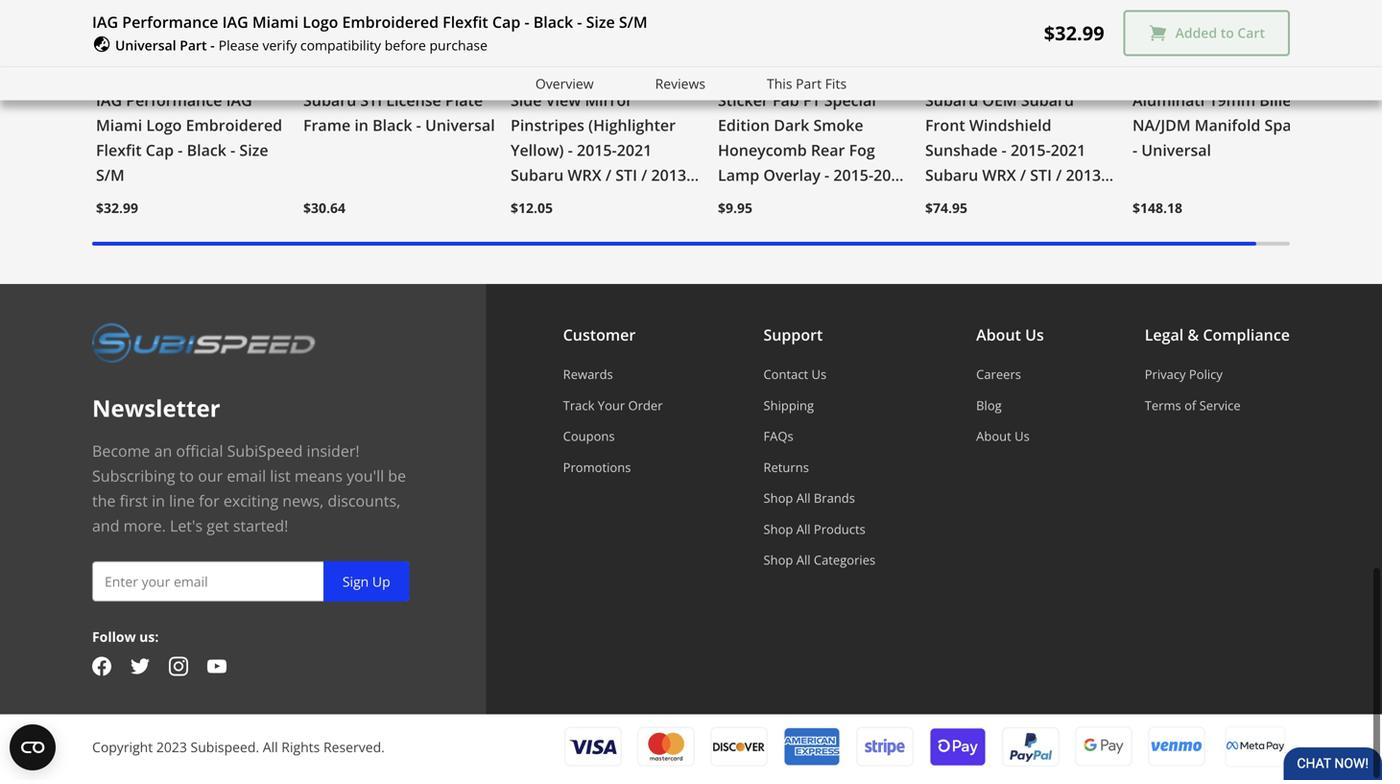 Task type: describe. For each thing, give the bounding box(es) containing it.
all for categories
[[797, 552, 811, 570]]

shop all products link
[[764, 522, 876, 539]]

1 vertical spatial $32.99
[[96, 199, 138, 218]]

for
[[199, 492, 220, 512]]

19mm
[[1209, 90, 1256, 111]]

you'll
[[347, 467, 384, 487]]

service
[[1200, 398, 1241, 415]]

universal inside subispeed subaru sti license plate frame in black - universal
[[425, 115, 495, 136]]

cap inside iag performance iag performance iag miami logo embroidered flexfit cap - black - size s/m
[[146, 140, 174, 161]]

added to cart
[[1176, 25, 1265, 43]]

fits
[[825, 75, 847, 93]]

1 about us from the top
[[976, 325, 1044, 346]]

front
[[925, 115, 965, 136]]

promotions
[[563, 460, 631, 477]]

wrx inside subaru subaru oem subaru front windshield sunshade - 2015-2021 subaru wrx / sti / 2013- 2021 crosstrek
[[982, 165, 1016, 186]]

us for contact us link
[[812, 367, 827, 384]]

policy
[[1189, 367, 1223, 384]]

flexfit inside iag performance iag performance iag miami logo embroidered flexfit cap - black - size s/m
[[96, 140, 142, 161]]

pinstripes
[[511, 115, 585, 136]]

wrx inside sticker fab side view mirror pinstripes (highlighter yellow) - 2015-2021 subaru wrx / sti / 2013- 2017 crosstrek
[[568, 165, 602, 186]]

2013- inside sticker fab sticker fab f1 special edition dark smoke honeycomb rear fog lamp overlay - 2015-2021 subaru wrx / sti / 2013- 2017 crosstrek
[[859, 190, 899, 211]]

this part fits
[[767, 75, 847, 93]]

contact
[[764, 367, 809, 384]]

reserved.
[[323, 739, 385, 757]]

shop all products
[[764, 522, 866, 539]]

overview link
[[536, 74, 594, 96]]

track
[[563, 398, 595, 415]]

compatibility
[[300, 37, 381, 55]]

coupons
[[563, 429, 615, 446]]

before
[[385, 37, 426, 55]]

become an official subispeed insider! subscribing to our email list means you'll be the first in line for exciting news, discounts, and more. let's get started!
[[92, 442, 406, 537]]

subaru subaru oem subaru front windshield sunshade - 2015-2021 subaru wrx / sti / 2013- 2021 crosstrek
[[925, 66, 1106, 211]]

- inside sticker fab sticker fab f1 special edition dark smoke honeycomb rear fog lamp overlay - 2015-2021 subaru wrx / sti / 2013- 2017 crosstrek
[[825, 165, 830, 186]]

fab for fab
[[764, 66, 786, 84]]

track your order
[[563, 398, 663, 415]]

promotions link
[[563, 460, 663, 477]]

subscribing
[[92, 467, 175, 487]]

shop for shop all categories
[[764, 552, 793, 570]]

performance for miami
[[122, 12, 218, 33]]

performance for performance
[[122, 66, 203, 84]]

sticker for sticker
[[718, 66, 760, 84]]

contact us
[[764, 367, 827, 384]]

edition
[[718, 115, 770, 136]]

sti inside subispeed subaru sti license plate frame in black - universal
[[360, 90, 382, 111]]

mastercard image
[[637, 728, 695, 768]]

exciting
[[224, 492, 279, 512]]

support
[[764, 325, 823, 346]]

$74.95
[[925, 199, 968, 218]]

fab for view
[[556, 66, 579, 84]]

shop all categories link
[[764, 552, 876, 570]]

yellow)
[[511, 140, 564, 161]]

1 horizontal spatial logo
[[303, 12, 338, 33]]

about us link
[[976, 429, 1044, 446]]

in inside the become an official subispeed insider! subscribing to our email list means you'll be the first in line for exciting news, discounts, and more. let's get started!
[[152, 492, 165, 512]]

of
[[1185, 398, 1196, 415]]

billet
[[1260, 90, 1298, 111]]

overlay
[[764, 165, 821, 186]]

become
[[92, 442, 150, 462]]

black inside iag performance iag performance iag miami logo embroidered flexfit cap - black - size s/m
[[187, 140, 227, 161]]

legal
[[1145, 325, 1184, 346]]

visa image
[[564, 728, 622, 768]]

official
[[176, 442, 223, 462]]

- inside subispeed subaru sti license plate frame in black - universal
[[416, 115, 421, 136]]

faqs
[[764, 429, 794, 446]]

sticker fab sticker fab f1 special edition dark smoke honeycomb rear fog lamp overlay - 2015-2021 subaru wrx / sti / 2013- 2017 crosstrek
[[718, 66, 909, 236]]

first
[[120, 492, 148, 512]]

subispeed inside the become an official subispeed insider! subscribing to our email list means you'll be the first in line for exciting news, discounts, and more. let's get started!
[[227, 442, 303, 462]]

all for products
[[797, 522, 811, 539]]

shop for shop all products
[[764, 522, 793, 539]]

googlepay image
[[1075, 727, 1133, 769]]

f1
[[803, 90, 820, 111]]

2 about us from the top
[[976, 429, 1030, 446]]

please
[[219, 37, 259, 55]]

careers link
[[976, 367, 1044, 384]]

metapay image
[[1227, 743, 1285, 753]]

subispeed subaru sti license plate frame in black - universal
[[303, 66, 495, 136]]

smoke
[[814, 115, 864, 136]]

embroidered inside iag performance iag performance iag miami logo embroidered flexfit cap - black - size s/m
[[186, 115, 282, 136]]

miami inside iag performance iag performance iag miami logo embroidered flexfit cap - black - size s/m
[[96, 115, 142, 136]]

started!
[[233, 516, 288, 537]]

and
[[92, 516, 120, 537]]

returns link
[[764, 460, 876, 477]]

overview
[[536, 75, 594, 93]]

terms
[[1145, 398, 1181, 415]]

mirror
[[585, 90, 633, 111]]

subispeed logo image
[[92, 324, 316, 364]]

view
[[546, 90, 581, 111]]

iag performance iag miami logo embroidered flexfit cap - black - size s/m
[[92, 12, 648, 33]]

spacers
[[1265, 115, 1322, 136]]

1 horizontal spatial $32.99
[[1044, 21, 1105, 47]]

logo inside iag performance iag performance iag miami logo embroidered flexfit cap - black - size s/m
[[146, 115, 182, 136]]

na/jdm
[[1133, 115, 1191, 136]]

twitter logo image
[[131, 658, 150, 677]]

subaru inside sticker fab side view mirror pinstripes (highlighter yellow) - 2015-2021 subaru wrx / sti / 2013- 2017 crosstrek
[[511, 165, 564, 186]]

follow
[[92, 629, 136, 647]]

shop for shop all brands
[[764, 491, 793, 508]]

line
[[169, 492, 195, 512]]

returns
[[764, 460, 809, 477]]

compliance
[[1203, 325, 1290, 346]]

2021 inside sticker fab side view mirror pinstripes (highlighter yellow) - 2015-2021 subaru wrx / sti / 2013- 2017 crosstrek
[[617, 140, 652, 161]]

all left rights
[[263, 739, 278, 757]]

universal part - please verify compatibility before purchase
[[115, 37, 488, 55]]

part for this
[[796, 75, 822, 93]]

venmo image
[[1148, 727, 1206, 769]]

copyright
[[92, 739, 153, 757]]

paypal image
[[1002, 727, 1060, 769]]

this
[[767, 75, 793, 93]]

sign up button
[[323, 563, 410, 603]]

careers
[[976, 367, 1021, 384]]

rear
[[811, 140, 845, 161]]

get
[[207, 516, 229, 537]]

youtube logo image
[[207, 658, 227, 677]]

discover image
[[710, 728, 768, 768]]

0 horizontal spatial universal
[[115, 37, 176, 55]]

universal inside aluminati aluminati 19mm billet na/jdm manifold spacers - universal
[[1142, 140, 1212, 161]]

aluminati aluminati 19mm billet na/jdm manifold spacers - universal
[[1133, 66, 1322, 161]]

stripe image
[[856, 728, 914, 768]]

privacy policy
[[1145, 367, 1223, 384]]

sign up
[[343, 574, 390, 592]]

1 aluminati from the top
[[1133, 66, 1193, 84]]

this part fits link
[[767, 74, 847, 96]]

s/m inside iag performance iag performance iag miami logo embroidered flexfit cap - black - size s/m
[[96, 165, 125, 186]]

lamp
[[718, 165, 760, 186]]

blog link
[[976, 398, 1044, 415]]

honeycomb
[[718, 140, 807, 161]]

shoppay image
[[929, 727, 987, 769]]



Task type: locate. For each thing, give the bounding box(es) containing it.
s/m
[[619, 12, 648, 33], [96, 165, 125, 186]]

0 vertical spatial cap
[[492, 12, 521, 33]]

about us up the careers link
[[976, 325, 1044, 346]]

2015- inside sticker fab sticker fab f1 special edition dark smoke honeycomb rear fog lamp overlay - 2015-2021 subaru wrx / sti / 2013- 2017 crosstrek
[[834, 165, 874, 186]]

0 vertical spatial us
[[1025, 325, 1044, 346]]

- inside aluminati aluminati 19mm billet na/jdm manifold spacers - universal
[[1133, 140, 1138, 161]]

flexfit
[[443, 12, 488, 33], [96, 140, 142, 161]]

amex image
[[783, 728, 841, 768]]

sticker for side
[[511, 66, 553, 84]]

email
[[227, 467, 266, 487]]

subaru inside subispeed subaru sti license plate frame in black - universal
[[303, 90, 356, 111]]

1 vertical spatial us
[[812, 367, 827, 384]]

news,
[[283, 492, 324, 512]]

1 vertical spatial black
[[373, 115, 412, 136]]

0 vertical spatial miami
[[252, 12, 299, 33]]

1 vertical spatial subispeed
[[227, 442, 303, 462]]

0 horizontal spatial cap
[[146, 140, 174, 161]]

Enter your email text field
[[92, 563, 410, 603]]

up
[[372, 574, 390, 592]]

2 vertical spatial black
[[187, 140, 227, 161]]

about us down blog link
[[976, 429, 1030, 446]]

to left cart
[[1221, 25, 1234, 43]]

3 shop from the top
[[764, 552, 793, 570]]

in left line at the bottom left of the page
[[152, 492, 165, 512]]

1 vertical spatial part
[[796, 75, 822, 93]]

copyright 2023 subispeed. all rights reserved.
[[92, 739, 385, 757]]

2 vertical spatial us
[[1015, 429, 1030, 446]]

sunshade
[[925, 140, 998, 161]]

wrx down pinstripes
[[568, 165, 602, 186]]

- inside sticker fab side view mirror pinstripes (highlighter yellow) - 2015-2021 subaru wrx / sti / 2013- 2017 crosstrek
[[568, 140, 573, 161]]

follow us:
[[92, 629, 159, 647]]

subispeed
[[303, 66, 370, 84], [227, 442, 303, 462]]

us down blog link
[[1015, 429, 1030, 446]]

sti inside subaru subaru oem subaru front windshield sunshade - 2015-2021 subaru wrx / sti / 2013- 2021 crosstrek
[[1030, 165, 1052, 186]]

fog
[[849, 140, 875, 161]]

0 vertical spatial size
[[586, 12, 615, 33]]

1 vertical spatial aluminati
[[1133, 90, 1205, 111]]

1 vertical spatial universal
[[425, 115, 495, 136]]

1 shop from the top
[[764, 491, 793, 508]]

shop down returns
[[764, 491, 793, 508]]

let's
[[170, 516, 203, 537]]

crosstrek inside subaru subaru oem subaru front windshield sunshade - 2015-2021 subaru wrx / sti / 2013- 2021 crosstrek
[[965, 190, 1036, 211]]

0 horizontal spatial size
[[239, 140, 268, 161]]

shop down the shop all products
[[764, 552, 793, 570]]

part left the please
[[180, 37, 207, 55]]

to left our
[[179, 467, 194, 487]]

1 horizontal spatial cap
[[492, 12, 521, 33]]

shipping link
[[764, 398, 876, 415]]

about down blog
[[976, 429, 1012, 446]]

2021 down sunshade
[[925, 190, 961, 211]]

0 horizontal spatial part
[[180, 37, 207, 55]]

2015- inside subaru subaru oem subaru front windshield sunshade - 2015-2021 subaru wrx / sti / 2013- 2021 crosstrek
[[1011, 140, 1051, 161]]

rewards link
[[563, 367, 663, 384]]

sticker left this
[[718, 66, 760, 84]]

shop all brands link
[[764, 491, 876, 508]]

embroidered up before
[[342, 12, 439, 33]]

1 horizontal spatial miami
[[252, 12, 299, 33]]

1 horizontal spatial subispeed
[[303, 66, 370, 84]]

sti inside sticker fab side view mirror pinstripes (highlighter yellow) - 2015-2021 subaru wrx / sti / 2013- 2017 crosstrek
[[616, 165, 637, 186]]

1 about from the top
[[976, 325, 1021, 346]]

embroidered
[[342, 12, 439, 33], [186, 115, 282, 136]]

1 horizontal spatial part
[[796, 75, 822, 93]]

1 vertical spatial cap
[[146, 140, 174, 161]]

1 vertical spatial s/m
[[96, 165, 125, 186]]

sticker up "side"
[[511, 66, 553, 84]]

sticker inside sticker fab side view mirror pinstripes (highlighter yellow) - 2015-2021 subaru wrx / sti / 2013- 2017 crosstrek
[[511, 66, 553, 84]]

2 shop from the top
[[764, 522, 793, 539]]

2017 down "lamp"
[[718, 215, 753, 236]]

size inside iag performance iag performance iag miami logo embroidered flexfit cap - black - size s/m
[[239, 140, 268, 161]]

instagram logo image
[[169, 658, 188, 677]]

products
[[814, 522, 866, 539]]

cap
[[492, 12, 521, 33], [146, 140, 174, 161]]

universal down plate
[[425, 115, 495, 136]]

0 horizontal spatial in
[[152, 492, 165, 512]]

part left fits
[[796, 75, 822, 93]]

2015-
[[577, 140, 617, 161], [1011, 140, 1051, 161], [834, 165, 874, 186]]

sti left license
[[360, 90, 382, 111]]

means
[[295, 467, 343, 487]]

2 horizontal spatial black
[[534, 12, 573, 33]]

1 horizontal spatial s/m
[[619, 12, 648, 33]]

1 horizontal spatial wrx
[[775, 190, 809, 211]]

1 vertical spatial about us
[[976, 429, 1030, 446]]

$12.05
[[511, 199, 553, 218]]

universal up iag performance iag performance iag miami logo embroidered flexfit cap - black - size s/m
[[115, 37, 176, 55]]

0 vertical spatial flexfit
[[443, 12, 488, 33]]

2 aluminati from the top
[[1133, 90, 1205, 111]]

track your order link
[[563, 398, 663, 415]]

2017 down yellow) on the left of the page
[[511, 190, 546, 211]]

0 vertical spatial aluminati
[[1133, 66, 1193, 84]]

2013- inside subaru subaru oem subaru front windshield sunshade - 2015-2021 subaru wrx / sti / 2013- 2021 crosstrek
[[1066, 165, 1106, 186]]

embroidered down the please
[[186, 115, 282, 136]]

the
[[92, 492, 116, 512]]

crosstrek inside sticker fab sticker fab f1 special edition dark smoke honeycomb rear fog lamp overlay - 2015-2021 subaru wrx / sti / 2013- 2017 crosstrek
[[757, 215, 828, 236]]

sti down rear
[[823, 190, 845, 211]]

categories
[[814, 552, 876, 570]]

1 vertical spatial in
[[152, 492, 165, 512]]

rights
[[282, 739, 320, 757]]

2 vertical spatial performance
[[126, 90, 222, 111]]

1 horizontal spatial black
[[373, 115, 412, 136]]

0 vertical spatial subispeed
[[303, 66, 370, 84]]

to inside the become an official subispeed insider! subscribing to our email list means you'll be the first in line for exciting news, discounts, and more. let's get started!
[[179, 467, 194, 487]]

shop all categories
[[764, 552, 876, 570]]

verify
[[263, 37, 297, 55]]

size
[[586, 12, 615, 33], [239, 140, 268, 161]]

0 vertical spatial embroidered
[[342, 12, 439, 33]]

2021 down windshield
[[1051, 140, 1086, 161]]

0 vertical spatial logo
[[303, 12, 338, 33]]

1 horizontal spatial to
[[1221, 25, 1234, 43]]

1 horizontal spatial 2017
[[718, 215, 753, 236]]

0 horizontal spatial 2017
[[511, 190, 546, 211]]

0 horizontal spatial miami
[[96, 115, 142, 136]]

0 vertical spatial $32.99
[[1044, 21, 1105, 47]]

faqs link
[[764, 429, 876, 446]]

plate
[[445, 90, 483, 111]]

2017 inside sticker fab sticker fab f1 special edition dark smoke honeycomb rear fog lamp overlay - 2015-2021 subaru wrx / sti / 2013- 2017 crosstrek
[[718, 215, 753, 236]]

subaru
[[925, 66, 971, 84], [303, 90, 356, 111], [925, 90, 979, 111], [1021, 90, 1074, 111], [511, 165, 564, 186], [925, 165, 979, 186], [718, 190, 771, 211]]

all down shop all brands
[[797, 522, 811, 539]]

crosstrek down overlay on the top
[[757, 215, 828, 236]]

purchase
[[430, 37, 488, 55]]

fab inside sticker fab side view mirror pinstripes (highlighter yellow) - 2015-2021 subaru wrx / sti / 2013- 2017 crosstrek
[[556, 66, 579, 84]]

$32.99
[[1044, 21, 1105, 47], [96, 199, 138, 218]]

manifold
[[1195, 115, 1261, 136]]

your
[[598, 398, 625, 415]]

customer
[[563, 325, 636, 346]]

part for universal
[[180, 37, 207, 55]]

0 horizontal spatial 2015-
[[577, 140, 617, 161]]

terms of service
[[1145, 398, 1241, 415]]

0 vertical spatial shop
[[764, 491, 793, 508]]

2 about from the top
[[976, 429, 1012, 446]]

sti inside sticker fab sticker fab f1 special edition dark smoke honeycomb rear fog lamp overlay - 2015-2021 subaru wrx / sti / 2013- 2017 crosstrek
[[823, 190, 845, 211]]

in right frame
[[355, 115, 369, 136]]

us
[[1025, 325, 1044, 346], [812, 367, 827, 384], [1015, 429, 1030, 446]]

0 vertical spatial in
[[355, 115, 369, 136]]

in inside subispeed subaru sti license plate frame in black - universal
[[355, 115, 369, 136]]

0 vertical spatial universal
[[115, 37, 176, 55]]

&
[[1188, 325, 1199, 346]]

1 horizontal spatial 2015-
[[834, 165, 874, 186]]

1 horizontal spatial crosstrek
[[757, 215, 828, 236]]

blog
[[976, 398, 1002, 415]]

black inside subispeed subaru sti license plate frame in black - universal
[[373, 115, 412, 136]]

1 vertical spatial miami
[[96, 115, 142, 136]]

to inside button
[[1221, 25, 1234, 43]]

1 horizontal spatial embroidered
[[342, 12, 439, 33]]

2017 inside sticker fab side view mirror pinstripes (highlighter yellow) - 2015-2021 subaru wrx / sti / 2013- 2017 crosstrek
[[511, 190, 546, 211]]

0 horizontal spatial subispeed
[[227, 442, 303, 462]]

0 horizontal spatial to
[[179, 467, 194, 487]]

2013- inside sticker fab side view mirror pinstripes (highlighter yellow) - 2015-2021 subaru wrx / sti / 2013- 2017 crosstrek
[[651, 165, 691, 186]]

sticker up edition
[[718, 90, 769, 111]]

all left brands
[[797, 491, 811, 508]]

sti down windshield
[[1030, 165, 1052, 186]]

1 vertical spatial logo
[[146, 115, 182, 136]]

privacy policy link
[[1145, 367, 1290, 384]]

shop
[[764, 491, 793, 508], [764, 522, 793, 539], [764, 552, 793, 570]]

added
[[1176, 25, 1217, 43]]

2015- down windshield
[[1011, 140, 1051, 161]]

2021 down fog
[[874, 165, 909, 186]]

dark
[[774, 115, 810, 136]]

all down the shop all products
[[797, 552, 811, 570]]

our
[[198, 467, 223, 487]]

subispeed up list
[[227, 442, 303, 462]]

1 horizontal spatial flexfit
[[443, 12, 488, 33]]

0 horizontal spatial black
[[187, 140, 227, 161]]

terms of service link
[[1145, 398, 1290, 415]]

2015- down fog
[[834, 165, 874, 186]]

shipping
[[764, 398, 814, 415]]

1 horizontal spatial in
[[355, 115, 369, 136]]

1 vertical spatial about
[[976, 429, 1012, 446]]

2 vertical spatial universal
[[1142, 140, 1212, 161]]

wrx down overlay on the top
[[775, 190, 809, 211]]

open widget image
[[10, 725, 56, 771]]

universal down na/jdm
[[1142, 140, 1212, 161]]

0 horizontal spatial s/m
[[96, 165, 125, 186]]

0 horizontal spatial $32.99
[[96, 199, 138, 218]]

aluminati
[[1133, 66, 1193, 84], [1133, 90, 1205, 111]]

subispeed inside subispeed subaru sti license plate frame in black - universal
[[303, 66, 370, 84]]

about up careers
[[976, 325, 1021, 346]]

shop down shop all brands
[[764, 522, 793, 539]]

2 horizontal spatial universal
[[1142, 140, 1212, 161]]

windshield
[[969, 115, 1052, 136]]

about us
[[976, 325, 1044, 346], [976, 429, 1030, 446]]

2 horizontal spatial 2015-
[[1011, 140, 1051, 161]]

1 vertical spatial embroidered
[[186, 115, 282, 136]]

special
[[824, 90, 876, 111]]

2 horizontal spatial 2013-
[[1066, 165, 1106, 186]]

1 vertical spatial 2017
[[718, 215, 753, 236]]

sticker
[[511, 66, 553, 84], [718, 66, 760, 84], [718, 90, 769, 111]]

wrx down sunshade
[[982, 165, 1016, 186]]

1 horizontal spatial size
[[586, 12, 615, 33]]

/
[[606, 165, 612, 186], [641, 165, 647, 186], [1020, 165, 1026, 186], [1056, 165, 1062, 186], [813, 190, 819, 211], [849, 190, 855, 211]]

crosstrek down sunshade
[[965, 190, 1036, 211]]

insider!
[[307, 442, 360, 462]]

brands
[[814, 491, 855, 508]]

list
[[270, 467, 291, 487]]

legal & compliance
[[1145, 325, 1290, 346]]

2 vertical spatial shop
[[764, 552, 793, 570]]

crosstrek down yellow) on the left of the page
[[550, 190, 621, 211]]

0 horizontal spatial 2013-
[[651, 165, 691, 186]]

reviews link
[[655, 74, 706, 96]]

subispeed down compatibility
[[303, 66, 370, 84]]

0 vertical spatial about
[[976, 325, 1021, 346]]

1 vertical spatial performance
[[122, 66, 203, 84]]

0 vertical spatial about us
[[976, 325, 1044, 346]]

0 horizontal spatial embroidered
[[186, 115, 282, 136]]

0 horizontal spatial wrx
[[568, 165, 602, 186]]

- inside subaru subaru oem subaru front windshield sunshade - 2015-2021 subaru wrx / sti / 2013- 2021 crosstrek
[[1002, 140, 1007, 161]]

0 horizontal spatial flexfit
[[96, 140, 142, 161]]

order
[[628, 398, 663, 415]]

$30.64
[[303, 199, 346, 218]]

1 vertical spatial to
[[179, 467, 194, 487]]

contact us link
[[764, 367, 876, 384]]

2021 inside sticker fab sticker fab f1 special edition dark smoke honeycomb rear fog lamp overlay - 2015-2021 subaru wrx / sti / 2013- 2017 crosstrek
[[874, 165, 909, 186]]

us for about us link
[[1015, 429, 1030, 446]]

2015- inside sticker fab side view mirror pinstripes (highlighter yellow) - 2015-2021 subaru wrx / sti / 2013- 2017 crosstrek
[[577, 140, 617, 161]]

1 vertical spatial size
[[239, 140, 268, 161]]

1 vertical spatial flexfit
[[96, 140, 142, 161]]

privacy
[[1145, 367, 1186, 384]]

crosstrek inside sticker fab side view mirror pinstripes (highlighter yellow) - 2015-2021 subaru wrx / sti / 2013- 2017 crosstrek
[[550, 190, 621, 211]]

2 horizontal spatial crosstrek
[[965, 190, 1036, 211]]

rewards
[[563, 367, 613, 384]]

to
[[1221, 25, 1234, 43], [179, 467, 194, 487]]

subaru inside sticker fab sticker fab f1 special edition dark smoke honeycomb rear fog lamp overlay - 2015-2021 subaru wrx / sti / 2013- 2017 crosstrek
[[718, 190, 771, 211]]

wrx inside sticker fab sticker fab f1 special edition dark smoke honeycomb rear fog lamp overlay - 2015-2021 subaru wrx / sti / 2013- 2017 crosstrek
[[775, 190, 809, 211]]

2021 down (highlighter
[[617, 140, 652, 161]]

0 horizontal spatial crosstrek
[[550, 190, 621, 211]]

2 horizontal spatial wrx
[[982, 165, 1016, 186]]

2015- down (highlighter
[[577, 140, 617, 161]]

2017
[[511, 190, 546, 211], [718, 215, 753, 236]]

0 vertical spatial s/m
[[619, 12, 648, 33]]

1 horizontal spatial universal
[[425, 115, 495, 136]]

0 vertical spatial black
[[534, 12, 573, 33]]

facebook logo image
[[92, 658, 111, 677]]

sti down (highlighter
[[616, 165, 637, 186]]

0 vertical spatial to
[[1221, 25, 1234, 43]]

1 vertical spatial shop
[[764, 522, 793, 539]]

(highlighter
[[589, 115, 676, 136]]

coupons link
[[563, 429, 663, 446]]

universal
[[115, 37, 176, 55], [425, 115, 495, 136], [1142, 140, 1212, 161]]

0 vertical spatial performance
[[122, 12, 218, 33]]

1 horizontal spatial 2013-
[[859, 190, 899, 211]]

0 horizontal spatial logo
[[146, 115, 182, 136]]

side
[[511, 90, 542, 111]]

0 vertical spatial 2017
[[511, 190, 546, 211]]

iag performance iag performance iag miami logo embroidered flexfit cap - black - size s/m
[[96, 66, 282, 186]]

an
[[154, 442, 172, 462]]

shop all brands
[[764, 491, 855, 508]]

us up the careers link
[[1025, 325, 1044, 346]]

0 vertical spatial part
[[180, 37, 207, 55]]

about
[[976, 325, 1021, 346], [976, 429, 1012, 446]]

us up shipping link
[[812, 367, 827, 384]]

all for brands
[[797, 491, 811, 508]]

$9.95
[[718, 199, 753, 218]]



Task type: vqa. For each thing, say whether or not it's contained in the screenshot.


